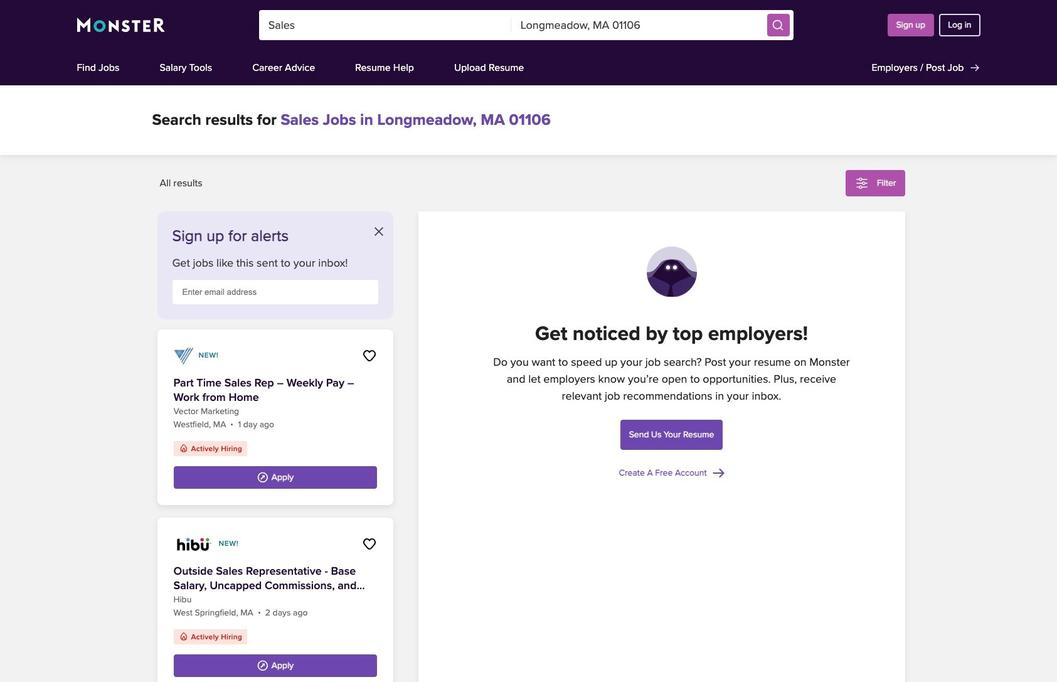 Task type: vqa. For each thing, say whether or not it's contained in the screenshot.
Vitasoy North America logo
no



Task type: locate. For each thing, give the bounding box(es) containing it.
vector marketing logo image
[[174, 346, 194, 366]]

filter image
[[855, 176, 870, 191]]

part time sales rep – weekly pay – work from home at vector marketing element
[[157, 330, 393, 505]]

email address email field
[[172, 280, 378, 304]]

save this job image
[[362, 348, 377, 363]]

filter image
[[855, 176, 870, 191]]



Task type: describe. For each thing, give the bounding box(es) containing it.
monster image
[[77, 18, 165, 33]]

hibu logo image
[[174, 534, 214, 554]]

Search jobs, keywords, companies search field
[[259, 10, 511, 40]]

save this job image
[[362, 537, 377, 552]]

outside sales representative - base salary, uncapped commissions, and benefits at hibu element
[[157, 518, 393, 682]]

Enter location or "remote" search field
[[511, 10, 764, 40]]

search image
[[772, 19, 785, 31]]

close image
[[374, 227, 383, 236]]



